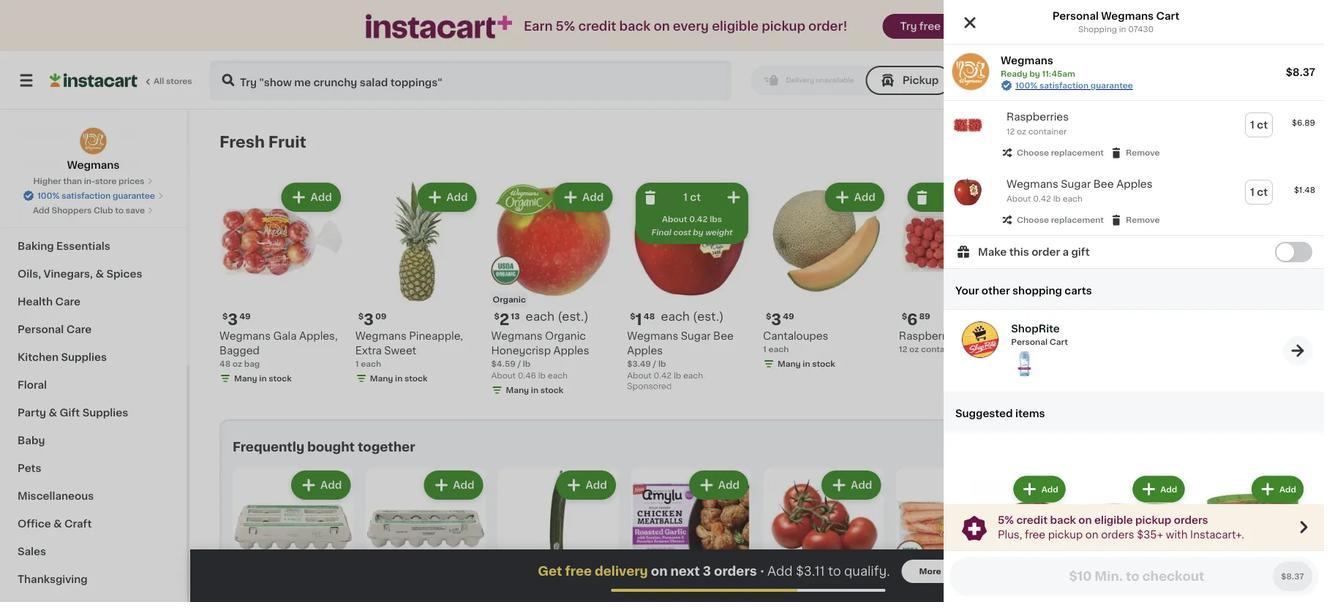 Task type: locate. For each thing, give the bounding box(es) containing it.
remove for apples
[[1126, 216, 1160, 224]]

household
[[18, 214, 75, 224]]

sugar inside wegmans sugar bee apples $3.49 / lb about 0.42 lb each
[[681, 331, 711, 341]]

49 for wegmans
[[239, 313, 251, 321]]

0 vertical spatial eligible
[[712, 20, 759, 33]]

&
[[77, 102, 85, 113], [85, 130, 94, 140], [99, 158, 108, 168], [95, 269, 104, 279], [49, 408, 57, 418], [53, 519, 62, 530]]

wegmans organic honeycrisp apples $4.59 / lb about 0.46 lb each
[[491, 331, 589, 380]]

0 horizontal spatial honeycrisp
[[491, 346, 551, 356]]

raspberries button
[[1007, 111, 1069, 123]]

product group
[[219, 180, 344, 388], [355, 180, 480, 388], [491, 180, 615, 399], [627, 180, 751, 395], [763, 180, 887, 373], [899, 180, 1023, 355], [1035, 180, 1159, 388], [1171, 180, 1295, 399], [233, 468, 354, 603], [365, 468, 486, 603], [498, 468, 619, 603], [630, 468, 751, 603], [763, 468, 884, 603], [896, 468, 1017, 603], [1028, 468, 1149, 603], [1161, 468, 1282, 603], [961, 474, 1069, 603], [1080, 474, 1188, 603], [1199, 474, 1307, 603]]

pickup left 'at'
[[993, 75, 1032, 86]]

remove up wegmans sugar bee apples button
[[1126, 149, 1160, 157]]

1 ct
[[1250, 120, 1268, 130], [1250, 187, 1268, 198], [683, 192, 701, 203], [955, 192, 973, 203]]

add inside treatment tracker modal dialog
[[767, 566, 793, 578]]

thanksgiving link
[[9, 566, 178, 594]]

6 $ from the left
[[902, 313, 907, 321]]

supplies
[[61, 353, 107, 363], [82, 408, 128, 418]]

many for cantaloupes
[[778, 360, 801, 368]]

1 inside cantaloupes 1 each
[[763, 345, 766, 354]]

wegmans
[[1101, 11, 1154, 21], [1001, 56, 1053, 66], [67, 160, 120, 170], [1007, 179, 1058, 189], [219, 331, 271, 341], [355, 331, 407, 341], [491, 331, 542, 341], [627, 331, 678, 341], [1035, 331, 1086, 341]]

sugar inside wegmans sugar bee apples about 0.42 lb each
[[1061, 179, 1091, 189]]

1 each (est.) from the left
[[526, 311, 589, 322]]

48 for 3
[[219, 360, 231, 368]]

organic up 13
[[493, 296, 526, 304]]

satisfaction inside button
[[62, 192, 111, 200]]

wegmans down $ 9 19
[[1035, 331, 1086, 341]]

2 bag from the left
[[1059, 360, 1075, 368]]

choose down the raspberries "button"
[[1017, 149, 1049, 157]]

0 vertical spatial credit
[[578, 20, 616, 33]]

0 horizontal spatial 5%
[[556, 20, 575, 33]]

apples for wegmans sugar bee apples about 0.42 lb each
[[1116, 179, 1153, 189]]

/ for organic
[[517, 360, 521, 368]]

view
[[1103, 75, 1130, 86]]

2 remove from the top
[[1126, 216, 1160, 224]]

2 vertical spatial pickup
[[1048, 530, 1083, 540]]

ct
[[1257, 120, 1268, 130], [1257, 187, 1268, 198], [690, 192, 701, 203], [962, 192, 973, 203]]

1 vertical spatial free
[[1025, 530, 1046, 540]]

3 left 09
[[364, 312, 374, 327]]

go to cart element
[[1283, 337, 1312, 366]]

wegmans down $ 1 48
[[627, 331, 678, 341]]

1 horizontal spatial 0.42
[[689, 215, 708, 223]]

orders for orders
[[1174, 515, 1208, 526]]

1 remove from the top
[[1126, 149, 1160, 157]]

many in stock for apples,
[[234, 375, 292, 383]]

each inside wegmans organic honeycrisp apples $4.59 / lb about 0.46 lb each
[[548, 372, 568, 380]]

0 vertical spatial personal
[[1052, 11, 1099, 21]]

2 choose replacement button from the top
[[1001, 214, 1104, 227]]

each (est.) inside $2.13 each (estimated) element
[[526, 311, 589, 322]]

kitchen supplies
[[18, 353, 107, 363]]

orders inside treatment tracker modal dialog
[[714, 566, 757, 578]]

0 horizontal spatial 48
[[219, 360, 231, 368]]

wegmans inside wegmans sugar bee apples about 0.42 lb each
[[1007, 179, 1058, 189]]

$ inside $ 5 82 each (est.)
[[1174, 313, 1179, 321]]

wegmans inside "wegmans gala apples, bagged 48 oz bag"
[[219, 331, 271, 341]]

1 vertical spatial replacement
[[1051, 216, 1104, 224]]

0 horizontal spatial container
[[921, 345, 961, 354]]

goods for dry
[[39, 102, 74, 113]]

a
[[1063, 247, 1069, 258]]

organic down more
[[897, 581, 930, 589]]

2 horizontal spatial 48
[[1035, 360, 1046, 368]]

48 inside wegmans honeycrisp apples, bagged 48 oz bag
[[1035, 360, 1046, 368]]

2 horizontal spatial personal
[[1052, 11, 1099, 21]]

0 horizontal spatial apples,
[[299, 331, 338, 341]]

ct left increment quantity of raspberries icon
[[962, 192, 973, 203]]

satisfaction down higher than in-store prices at left top
[[62, 192, 111, 200]]

1 horizontal spatial bag
[[1059, 360, 1075, 368]]

treatment tracker modal dialog
[[190, 550, 1324, 603]]

(est.) right "82"
[[1239, 311, 1270, 322]]

stock down cantaloupes 1 each
[[812, 360, 835, 368]]

0 vertical spatial 5%
[[556, 20, 575, 33]]

1 replacement from the top
[[1051, 149, 1104, 157]]

(est.) inside $1.48 each (estimated) element
[[693, 311, 724, 322]]

1 vertical spatial 0.42
[[689, 215, 708, 223]]

increment quantity of raspberries image
[[997, 189, 1014, 206]]

each inside wegmans sugar bee apples about 0.42 lb each
[[1063, 195, 1083, 203]]

2 49 from the left
[[783, 313, 794, 321]]

1 1 ct button from the top
[[1246, 113, 1272, 137]]

to left save
[[115, 207, 124, 215]]

0 horizontal spatial raspberries 12 oz container
[[899, 331, 961, 354]]

0 vertical spatial to
[[115, 207, 124, 215]]

1 inside $1.48 each (estimated) element
[[635, 312, 642, 327]]

0 horizontal spatial 2
[[500, 312, 509, 327]]

choose replacement button
[[1001, 146, 1104, 159], [1001, 214, 1104, 227]]

1 $ 3 49 from the left
[[222, 312, 251, 327]]

shoprite
[[1011, 324, 1060, 334]]

1 vertical spatial raspberries 12 oz container
[[899, 331, 961, 354]]

$ up shoprite
[[1038, 313, 1043, 321]]

/ inside wegmans organic honeycrisp apples $4.59 / lb about 0.46 lb each
[[517, 360, 521, 368]]

12 inside item carousel region
[[899, 345, 907, 354]]

office
[[18, 519, 51, 530]]

/ up the 0.46
[[517, 360, 521, 368]]

49 up "wegmans gala apples, bagged 48 oz bag"
[[239, 313, 251, 321]]

3 (est.) from the left
[[1239, 311, 1270, 322]]

2 1 ct button from the top
[[1246, 181, 1272, 204]]

increment quantity of wegmans sugar bee apples image
[[725, 189, 743, 206]]

$ left 09
[[358, 313, 364, 321]]

wegmans gala apples, bagged 48 oz bag
[[219, 331, 338, 368]]

1 vertical spatial 100% satisfaction guarantee
[[37, 192, 155, 200]]

1 vertical spatial apples,
[[1035, 346, 1073, 356]]

baby
[[18, 436, 45, 446]]

0 horizontal spatial /
[[517, 360, 521, 368]]

0 horizontal spatial raspberries
[[899, 331, 961, 341]]

1 horizontal spatial by
[[1029, 70, 1040, 78]]

item carousel region
[[219, 127, 1295, 408], [233, 462, 1302, 603]]

0 vertical spatial goods
[[39, 102, 74, 113]]

1 choose replacement button from the top
[[1001, 146, 1104, 159]]

1 horizontal spatial bee
[[1094, 179, 1114, 189]]

in left 07430
[[1119, 25, 1126, 33]]

0.42 inside wegmans sugar bee apples about 0.42 lb each
[[1033, 195, 1051, 203]]

apples, inside wegmans honeycrisp apples, bagged 48 oz bag
[[1035, 346, 1073, 356]]

0 vertical spatial sugar
[[1061, 179, 1091, 189]]

1 vertical spatial honeycrisp
[[491, 346, 551, 356]]

2 choose replacement from the top
[[1017, 216, 1104, 224]]

oz inside wegmans honeycrisp apples, bagged 48 oz bag
[[1048, 360, 1057, 368]]

baby link
[[9, 427, 178, 455]]

free inside treatment tracker modal dialog
[[565, 566, 592, 578]]

in
[[1119, 25, 1126, 33], [803, 360, 810, 368], [259, 375, 267, 383], [395, 375, 403, 383], [531, 386, 539, 394], [1210, 386, 1218, 394]]

(est.) up wegmans organic honeycrisp apples $4.59 / lb about 0.46 lb each
[[558, 311, 589, 322]]

choose replacement up a
[[1017, 216, 1104, 224]]

than
[[63, 177, 82, 185]]

(est.) inside $2.13 each (estimated) element
[[558, 311, 589, 322]]

instacart logo image
[[50, 72, 138, 89]]

fresh
[[219, 134, 265, 150]]

instacart+.
[[1190, 530, 1244, 540]]

personal up shopping
[[1052, 11, 1099, 21]]

1 horizontal spatial (est.)
[[693, 311, 724, 322]]

on inside treatment tracker modal dialog
[[651, 566, 668, 578]]

0 horizontal spatial $ 3 49
[[222, 312, 251, 327]]

7 $ from the left
[[1038, 313, 1043, 321]]

1 choose from the top
[[1017, 149, 1049, 157]]

earn 5% credit back on every eligible pickup order!
[[524, 20, 848, 33]]

0 horizontal spatial back
[[619, 20, 651, 33]]

$ inside $ 9 19
[[1038, 313, 1043, 321]]

item carousel region containing add
[[233, 462, 1302, 603]]

48 inside "wegmans gala apples, bagged 48 oz bag"
[[219, 360, 231, 368]]

wegmans for wegmans pineapple, extra sweet 1 each
[[355, 331, 407, 341]]

sugar up gift
[[1061, 179, 1091, 189]]

apples inside wegmans sugar bee apples about 0.42 lb each
[[1116, 179, 1153, 189]]

1 horizontal spatial to
[[828, 566, 841, 578]]

party & gift supplies
[[18, 408, 128, 418]]

each down wegmans sugar bee apples button
[[1063, 195, 1083, 203]]

pets
[[18, 464, 41, 474]]

choose replacement for wegmans
[[1017, 216, 1104, 224]]

bee for wegmans sugar bee apples about 0.42 lb each
[[1094, 179, 1114, 189]]

0 horizontal spatial pickup
[[903, 75, 939, 86]]

lb right the 0.46
[[538, 372, 546, 380]]

pickup inside button
[[903, 75, 939, 86]]

wegmans right wegmans sugar bee apples image
[[1007, 179, 1058, 189]]

oz inside "wegmans gala apples, bagged 48 oz bag"
[[233, 360, 242, 368]]

12 down 6
[[899, 345, 907, 354]]

dry goods & pasta link
[[9, 94, 178, 121]]

0 horizontal spatial free
[[565, 566, 592, 578]]

1 ct button for wegmans sugar bee apples
[[1246, 181, 1272, 204]]

organic
[[493, 296, 526, 304], [545, 331, 586, 341], [897, 581, 930, 589]]

each
[[1063, 195, 1083, 203], [526, 311, 555, 322], [661, 311, 690, 322], [1207, 311, 1236, 322], [768, 345, 789, 354], [361, 360, 381, 368], [548, 372, 568, 380], [683, 372, 703, 380]]

free right 'plus,'
[[1025, 530, 1046, 540]]

each down extra
[[361, 360, 381, 368]]

bag inside "wegmans gala apples, bagged 48 oz bag"
[[244, 360, 260, 368]]

credit inside 5% credit back on eligible pickup orders plus, free pickup on orders $35+ with instacart+.
[[1016, 515, 1048, 526]]

0 horizontal spatial cart
[[1050, 339, 1068, 347]]

0 vertical spatial 2
[[1284, 75, 1291, 86]]

1 horizontal spatial organic
[[545, 331, 586, 341]]

100% satisfaction guarantee down 11:45am
[[1015, 82, 1133, 90]]

82
[[1191, 313, 1201, 321]]

about down $3.49 on the bottom left
[[627, 372, 652, 380]]

orders
[[1174, 515, 1208, 526], [1101, 530, 1134, 540], [714, 566, 757, 578]]

2 vertical spatial orders
[[714, 566, 757, 578]]

to right $3.11
[[828, 566, 841, 578]]

1 vertical spatial 1 ct button
[[1246, 181, 1272, 204]]

wegmans down $ 3 09
[[355, 331, 407, 341]]

raspberries 12 oz container
[[1007, 112, 1069, 136], [899, 331, 961, 354]]

raspberries 12 oz container down 89
[[899, 331, 961, 354]]

remove button for container
[[1110, 146, 1160, 159]]

$ 1 48
[[630, 312, 655, 327]]

stock for each
[[812, 360, 835, 368]]

0 horizontal spatial apples
[[553, 346, 589, 356]]

1 choose replacement from the top
[[1017, 149, 1104, 157]]

with loyalty card price $4.59. original price $6.89. element
[[630, 595, 751, 603]]

1 / from the left
[[517, 360, 521, 368]]

$ up cantaloupes
[[766, 313, 771, 321]]

0 vertical spatial container
[[1028, 128, 1067, 136]]

1 up about 0.42 lbs final cost by weight
[[683, 192, 688, 203]]

guarantee right 100
[[1091, 82, 1133, 90]]

bag inside wegmans honeycrisp apples, bagged 48 oz bag
[[1059, 360, 1075, 368]]

2 $ from the left
[[358, 313, 364, 321]]

0 horizontal spatial sugar
[[681, 331, 711, 341]]

essentials
[[56, 241, 110, 252]]

apples, for 3
[[299, 331, 338, 341]]

1 horizontal spatial apples
[[627, 346, 663, 356]]

0 vertical spatial cart
[[1156, 11, 1180, 21]]

$3.05 each (estimated) element
[[763, 595, 884, 603]]

$2.13 each (estimated) element
[[491, 310, 615, 329]]

by inside wegmans ready by 11:45am
[[1029, 70, 1040, 78]]

each right the 0.46
[[548, 372, 568, 380]]

0 horizontal spatial bagged
[[219, 346, 260, 356]]

sugar
[[1061, 179, 1091, 189], [681, 331, 711, 341]]

$ inside $ 6 89
[[902, 313, 907, 321]]

each (est.) for 1
[[661, 311, 724, 322]]

$ 3 49 up "wegmans gala apples, bagged 48 oz bag"
[[222, 312, 251, 327]]

each down cantaloupes
[[768, 345, 789, 354]]

0 horizontal spatial pickup
[[762, 20, 805, 33]]

product group containing wegmans sugar bee apples
[[944, 168, 1324, 236]]

& left sauces
[[85, 130, 94, 140]]

eligible inside 5% credit back on eligible pickup orders plus, free pickup on orders $35+ with instacart+.
[[1094, 515, 1133, 526]]

0 vertical spatial 1 ct button
[[1246, 113, 1272, 137]]

replacement up wegmans sugar bee apples button
[[1051, 149, 1104, 157]]

apples,
[[299, 331, 338, 341], [1035, 346, 1073, 356]]

0 vertical spatial pickup
[[762, 20, 805, 33]]

each (est.) up wegmans sugar bee apples $3.49 / lb about 0.42 lb each
[[661, 311, 724, 322]]

supplies down personal care link
[[61, 353, 107, 363]]

cart inside 'personal wegmans cart shopping in 07430'
[[1156, 11, 1180, 21]]

0 vertical spatial free
[[919, 21, 941, 31]]

each inside $2.13 each (estimated) element
[[526, 311, 555, 322]]

shoppers
[[52, 207, 92, 215]]

89
[[919, 313, 930, 321]]

$ inside $ 3 09
[[358, 313, 364, 321]]

0 vertical spatial 100%
[[1015, 82, 1038, 90]]

3 for wegmans pineapple, extra sweet
[[364, 312, 374, 327]]

replacement down wegmans sugar bee apples about 0.42 lb each
[[1051, 216, 1104, 224]]

party
[[18, 408, 46, 418]]

$ 3 49 for wegmans gala apples, bagged
[[222, 312, 251, 327]]

remove button for apples
[[1110, 214, 1160, 227]]

spices
[[106, 269, 142, 279]]

wegmans inside wegmans organic honeycrisp apples $4.59 / lb about 0.46 lb each
[[491, 331, 542, 341]]

1 vertical spatial remove button
[[1110, 214, 1160, 227]]

0 vertical spatial orders
[[1174, 515, 1208, 526]]

$ up $3.49 on the bottom left
[[630, 313, 635, 321]]

apples, inside "wegmans gala apples, bagged 48 oz bag"
[[299, 331, 338, 341]]

2 button
[[1247, 63, 1307, 98]]

0 horizontal spatial satisfaction
[[62, 192, 111, 200]]

2 horizontal spatial (est.)
[[1239, 311, 1270, 322]]

1 vertical spatial organic
[[545, 331, 586, 341]]

higher than in-store prices link
[[33, 176, 153, 187]]

pickup
[[762, 20, 805, 33], [1135, 515, 1171, 526], [1048, 530, 1083, 540]]

1 ct left $6.89
[[1250, 120, 1268, 130]]

0.42 up sponsored badge image
[[654, 372, 672, 380]]

1 vertical spatial back
[[1050, 515, 1076, 526]]

honeycrisp inside wegmans honeycrisp apples, bagged 48 oz bag
[[1089, 331, 1148, 341]]

2 horizontal spatial organic
[[897, 581, 930, 589]]

2 vertical spatial organic
[[897, 581, 930, 589]]

remove wegmans sugar bee apples image
[[642, 189, 659, 206]]

1 remove button from the top
[[1110, 146, 1160, 159]]

about inside wegmans sugar bee apples about 0.42 lb each
[[1007, 195, 1031, 203]]

1 down extra
[[355, 360, 359, 368]]

1 (est.) from the left
[[558, 311, 589, 322]]

/ inside wegmans sugar bee apples $3.49 / lb about 0.42 lb each
[[653, 360, 656, 368]]

credit up 'plus,'
[[1016, 515, 1048, 526]]

0 horizontal spatial 100%
[[37, 192, 60, 200]]

all
[[154, 77, 164, 85]]

farm
[[1071, 75, 1100, 86]]

carts
[[1065, 286, 1092, 296]]

3 for cantaloupes
[[771, 312, 781, 327]]

1 vertical spatial bee
[[713, 331, 734, 341]]

0 vertical spatial item carousel region
[[219, 127, 1295, 408]]

many down 5
[[1185, 386, 1209, 394]]

sugar for wegmans sugar bee apples about 0.42 lb each
[[1061, 179, 1091, 189]]

$ 3 49
[[222, 312, 251, 327], [766, 312, 794, 327]]

48 for 9
[[1035, 360, 1046, 368]]

pickup inside popup button
[[993, 75, 1032, 86]]

0 vertical spatial honeycrisp
[[1089, 331, 1148, 341]]

kitchen supplies link
[[9, 344, 178, 372]]

order
[[1032, 247, 1060, 258]]

store
[[95, 177, 117, 185]]

choose
[[1017, 149, 1049, 157], [1017, 216, 1049, 224]]

about down $4.59
[[491, 372, 516, 380]]

1 ct right remove raspberries icon
[[955, 192, 973, 203]]

household link
[[9, 205, 178, 233]]

1 vertical spatial goods
[[62, 158, 97, 168]]

personal for personal wegmans cart shopping in 07430
[[1052, 11, 1099, 21]]

0 vertical spatial remove button
[[1110, 146, 1160, 159]]

wegmans inside wegmans honeycrisp apples, bagged 48 oz bag
[[1035, 331, 1086, 341]]

choose replacement up wegmans sugar bee apples button
[[1017, 149, 1104, 157]]

sauces
[[96, 130, 135, 140]]

2 $ 3 49 from the left
[[766, 312, 794, 327]]

bagged inside "wegmans gala apples, bagged 48 oz bag"
[[219, 346, 260, 356]]

5% inside 5% credit back on eligible pickup orders plus, free pickup on orders $35+ with instacart+.
[[998, 515, 1014, 526]]

each (est.) for 2
[[526, 311, 589, 322]]

12
[[1007, 128, 1015, 136], [899, 345, 907, 354]]

100% satisfaction guarantee link
[[1015, 80, 1133, 91]]

0.42 right increment quantity of raspberries icon
[[1033, 195, 1051, 203]]

apples inside wegmans organic honeycrisp apples $4.59 / lb about 0.46 lb each
[[553, 346, 589, 356]]

wegmans for wegmans sugar bee apples about 0.42 lb each
[[1007, 179, 1058, 189]]

2 remove button from the top
[[1110, 214, 1160, 227]]

personal inside 'personal wegmans cart shopping in 07430'
[[1052, 11, 1099, 21]]

cart for wegmans
[[1156, 11, 1180, 21]]

49 for cantaloupes
[[783, 313, 794, 321]]

each right $ 1 48
[[661, 311, 690, 322]]

lb for wegmans organic honeycrisp apples $4.59 / lb about 0.46 lb each
[[523, 360, 531, 368]]

1 up $3.49 on the bottom left
[[635, 312, 642, 327]]

3 right the next
[[703, 566, 711, 578]]

raspberries image
[[953, 110, 983, 140]]

raspberries 12 oz container inside item carousel region
[[899, 331, 961, 354]]

1 vertical spatial 2
[[500, 312, 509, 327]]

vinegars,
[[44, 269, 93, 279]]

wegmans inside wegmans ready by 11:45am
[[1001, 56, 1053, 66]]

1 horizontal spatial container
[[1028, 128, 1067, 136]]

1 horizontal spatial cart
[[1156, 11, 1180, 21]]

2 each (est.) from the left
[[661, 311, 724, 322]]

2 horizontal spatial free
[[1025, 530, 1046, 540]]

1 vertical spatial satisfaction
[[62, 192, 111, 200]]

container down 89
[[921, 345, 961, 354]]

100% down higher
[[37, 192, 60, 200]]

goods up condiments
[[39, 102, 74, 113]]

try
[[900, 21, 917, 31]]

0 vertical spatial bee
[[1094, 179, 1114, 189]]

lb inside wegmans sugar bee apples about 0.42 lb each
[[1053, 195, 1061, 203]]

goods up than
[[62, 158, 97, 168]]

item carousel region inside frequently bought together section
[[233, 462, 1302, 603]]

baking
[[18, 241, 54, 252]]

3 $ from the left
[[494, 313, 500, 321]]

0 vertical spatial choose replacement button
[[1001, 146, 1104, 159]]

stock for extra
[[405, 375, 428, 383]]

shopping
[[1013, 286, 1062, 296]]

main content
[[190, 110, 1324, 603]]

0 horizontal spatial to
[[115, 207, 124, 215]]

wegmans sugar bee apples image
[[953, 177, 983, 208]]

apples, down shoprite
[[1035, 346, 1073, 356]]

2 (est.) from the left
[[693, 311, 724, 322]]

0 horizontal spatial 12
[[899, 345, 907, 354]]

back inside 5% credit back on eligible pickup orders plus, free pickup on orders $35+ with instacart+.
[[1050, 515, 1076, 526]]

each inside $1.48 each (estimated) element
[[661, 311, 690, 322]]

0 horizontal spatial credit
[[578, 20, 616, 33]]

honeycrisp up $4.59
[[491, 346, 551, 356]]

by
[[1029, 70, 1040, 78], [693, 229, 704, 237]]

container
[[1028, 128, 1067, 136], [921, 345, 961, 354]]

bagged for 3
[[219, 346, 260, 356]]

1 down 2 button
[[1250, 120, 1255, 130]]

many in stock down cantaloupes 1 each
[[778, 360, 835, 368]]

suggested
[[955, 409, 1013, 419]]

1 vertical spatial orders
[[1101, 530, 1134, 540]]

0 vertical spatial back
[[619, 20, 651, 33]]

each down $1.48 each (estimated) element
[[683, 372, 703, 380]]

cart inside shoprite personal cart
[[1050, 339, 1068, 347]]

wegmans logo image
[[79, 127, 107, 155]]

1 vertical spatial credit
[[1016, 515, 1048, 526]]

supplies up 'baby' link
[[82, 408, 128, 418]]

2 horizontal spatial 0.42
[[1033, 195, 1051, 203]]

cart for personal
[[1050, 339, 1068, 347]]

raspberries
[[1007, 112, 1069, 122], [899, 331, 961, 341]]

1 horizontal spatial back
[[1050, 515, 1076, 526]]

bee inside wegmans sugar bee apples $3.49 / lb about 0.42 lb each
[[713, 331, 734, 341]]

each (est.)
[[526, 311, 589, 322], [661, 311, 724, 322]]

0.42 inside about 0.42 lbs final cost by weight
[[689, 215, 708, 223]]

2 replacement from the top
[[1051, 216, 1104, 224]]

& inside "link"
[[95, 269, 104, 279]]

apples, right gala
[[299, 331, 338, 341]]

2 horizontal spatial pickup
[[1135, 515, 1171, 526]]

care down vinegars, at the left top of page
[[55, 297, 80, 307]]

& up store on the top
[[99, 158, 108, 168]]

pickup at 100 farm view button
[[970, 60, 1130, 101]]

bee inside wegmans sugar bee apples about 0.42 lb each
[[1094, 179, 1114, 189]]

apples, for 9
[[1035, 346, 1073, 356]]

48 inside $ 1 48
[[644, 313, 655, 321]]

100% satisfaction guarantee inside button
[[37, 192, 155, 200]]

2 bagged from the left
[[1076, 346, 1116, 356]]

each inside $ 5 82 each (est.)
[[1207, 311, 1236, 322]]

each right 13
[[526, 311, 555, 322]]

1 vertical spatial 100%
[[37, 192, 60, 200]]

wegmans up ready
[[1001, 56, 1053, 66]]

2 choose from the top
[[1017, 216, 1049, 224]]

apples inside wegmans sugar bee apples $3.49 / lb about 0.42 lb each
[[627, 346, 663, 356]]

& left craft
[[53, 519, 62, 530]]

in down sweet
[[395, 375, 403, 383]]

1 bagged from the left
[[219, 346, 260, 356]]

$ 6 89
[[902, 312, 930, 327]]

& left spices on the top of page
[[95, 269, 104, 279]]

lb up the 0.46
[[523, 360, 531, 368]]

add button
[[283, 184, 339, 211], [419, 184, 475, 211], [555, 184, 611, 211], [826, 184, 883, 211], [1098, 184, 1155, 211], [1234, 184, 1290, 211], [293, 473, 349, 499], [425, 473, 482, 499], [558, 473, 614, 499], [690, 473, 747, 499], [823, 473, 880, 499], [1088, 473, 1145, 499], [1221, 473, 1277, 499], [1014, 477, 1066, 503], [1133, 477, 1185, 503], [1252, 477, 1304, 503]]

container down the raspberries "button"
[[1028, 128, 1067, 136]]

8 $ from the left
[[1174, 313, 1179, 321]]

0.42
[[1033, 195, 1051, 203], [689, 215, 708, 223], [654, 372, 672, 380]]

raspberries down 89
[[899, 331, 961, 341]]

product group
[[944, 101, 1324, 168], [944, 168, 1324, 236]]

fruit
[[268, 134, 306, 150]]

2 product group from the top
[[944, 168, 1324, 236]]

office & craft link
[[9, 511, 178, 538]]

$ 3 49 up cantaloupes
[[766, 312, 794, 327]]

many down "wegmans gala apples, bagged 48 oz bag"
[[234, 375, 257, 383]]

bagged inside wegmans honeycrisp apples, bagged 48 oz bag
[[1076, 346, 1116, 356]]

many in stock for extra
[[370, 375, 428, 383]]

cart
[[1156, 11, 1180, 21], [1050, 339, 1068, 347]]

condiments & sauces link
[[9, 121, 178, 149]]

1 horizontal spatial 100% satisfaction guarantee
[[1015, 82, 1133, 90]]

1 product group from the top
[[944, 101, 1324, 168]]

2 horizontal spatial apples
[[1116, 179, 1153, 189]]

choose replacement button down the raspberries "button"
[[1001, 146, 1104, 159]]

0 vertical spatial 12
[[1007, 128, 1015, 136]]

each (est.) right 13
[[526, 311, 589, 322]]

choose up make this order a gift
[[1017, 216, 1049, 224]]

1 ct button left $1.48 at top
[[1246, 181, 1272, 204]]

1 vertical spatial to
[[828, 566, 841, 578]]

wegmans up higher than in-store prices link
[[67, 160, 120, 170]]

wegmans inside wegmans pineapple, extra sweet 1 each
[[355, 331, 407, 341]]

bag
[[244, 360, 260, 368], [1059, 360, 1075, 368]]

0 vertical spatial 100% satisfaction guarantee
[[1015, 82, 1133, 90]]

item carousel region containing fresh fruit
[[219, 127, 1295, 408]]

1 vertical spatial choose replacement button
[[1001, 214, 1104, 227]]

each (est.) inside $1.48 each (estimated) element
[[661, 311, 724, 322]]

/ right $3.49 on the bottom left
[[653, 360, 656, 368]]

1 49 from the left
[[239, 313, 251, 321]]

0 horizontal spatial bee
[[713, 331, 734, 341]]

satisfaction down 11:45am
[[1040, 82, 1089, 90]]

0 vertical spatial apples,
[[299, 331, 338, 341]]

wegmans for wegmans gala apples, bagged 48 oz bag
[[219, 331, 271, 341]]

raspberries down 'at'
[[1007, 112, 1069, 122]]

many for wegmans pineapple, extra sweet
[[370, 375, 393, 383]]

1 horizontal spatial credit
[[1016, 515, 1048, 526]]

many down extra
[[370, 375, 393, 383]]

2 / from the left
[[653, 360, 656, 368]]

miscellaneous
[[18, 492, 94, 502]]

pickup
[[993, 75, 1032, 86], [903, 75, 939, 86]]

12 down the raspberries "button"
[[1007, 128, 1015, 136]]

condiments
[[18, 130, 83, 140]]

apples for wegmans sugar bee apples $3.49 / lb about 0.42 lb each
[[627, 346, 663, 356]]

0 vertical spatial choose
[[1017, 149, 1049, 157]]

main content containing fresh fruit
[[190, 110, 1324, 603]]

None search field
[[209, 60, 732, 101]]

4 $ from the left
[[630, 313, 635, 321]]

shoprite personal cart
[[1011, 324, 1068, 347]]

lb
[[1053, 195, 1061, 203], [523, 360, 531, 368], [658, 360, 666, 368], [538, 372, 546, 380], [674, 372, 681, 380]]

1 bag from the left
[[244, 360, 260, 368]]

wegmans inside wegmans sugar bee apples $3.49 / lb about 0.42 lb each
[[627, 331, 678, 341]]

1 vertical spatial container
[[921, 345, 961, 354]]

5% up 'plus,'
[[998, 515, 1014, 526]]

1 $ from the left
[[222, 313, 228, 321]]



Task type: describe. For each thing, give the bounding box(es) containing it.
0.42 inside wegmans sugar bee apples $3.49 / lb about 0.42 lb each
[[654, 372, 672, 380]]

(est.) for 2
[[558, 311, 589, 322]]

wegmans sugar bee apples button
[[1007, 179, 1153, 190]]

ready
[[1001, 70, 1028, 78]]

1 left $1.48 at top
[[1250, 187, 1255, 198]]

honeycrisp inside wegmans organic honeycrisp apples $4.59 / lb about 0.46 lb each
[[491, 346, 551, 356]]

each inside cantaloupes 1 each
[[768, 345, 789, 354]]

shopping
[[1078, 25, 1117, 33]]

cost
[[673, 229, 691, 237]]

bought
[[307, 442, 355, 454]]

$ 3 49 for cantaloupes
[[766, 312, 794, 327]]

choose for 12
[[1017, 149, 1049, 157]]

$ inside $ 2 13
[[494, 313, 500, 321]]

1 ct up about 0.42 lbs final cost by weight
[[683, 192, 701, 203]]

(est.) inside $ 5 82 each (est.)
[[1239, 311, 1270, 322]]

cantaloupes 1 each
[[763, 331, 828, 354]]

ct left $1.48 at top
[[1257, 187, 1268, 198]]

remove for container
[[1126, 149, 1160, 157]]

cantaloupes
[[763, 331, 828, 341]]

pineapple,
[[409, 331, 463, 341]]

service type group
[[751, 66, 952, 95]]

(est.) for 1
[[693, 311, 724, 322]]

announcement region
[[944, 505, 1324, 551]]

personal wegmans cart shopping in 07430
[[1052, 11, 1180, 33]]

many in stock for each
[[778, 360, 835, 368]]

stores
[[166, 77, 192, 85]]

gift
[[60, 408, 80, 418]]

wegmans image
[[953, 53, 989, 90]]

more button
[[902, 560, 959, 584]]

higher
[[33, 177, 61, 185]]

wegmans ready by 11:45am
[[1001, 56, 1075, 78]]

sponsored badge image
[[627, 383, 671, 391]]

in down $ 5 82 each (est.)
[[1210, 386, 1218, 394]]

0 horizontal spatial eligible
[[712, 20, 759, 33]]

5
[[1179, 312, 1189, 327]]

go to cart image
[[1289, 343, 1307, 360]]

stock for apples,
[[269, 375, 292, 383]]

bag for 3
[[244, 360, 260, 368]]

1 right remove raspberries icon
[[955, 192, 959, 203]]

other
[[982, 286, 1010, 296]]

floral
[[18, 380, 47, 391]]

try free
[[900, 21, 941, 31]]

choose replacement button for wegmans
[[1001, 214, 1104, 227]]

$6.89
[[1292, 119, 1315, 127]]

craft
[[64, 519, 92, 530]]

replacement for raspberries
[[1051, 149, 1104, 157]]

free inside 5% credit back on eligible pickup orders plus, free pickup on orders $35+ with instacart+.
[[1025, 530, 1046, 540]]

in down the 0.46
[[531, 386, 539, 394]]

/ for sugar
[[653, 360, 656, 368]]

add shoppers club to save link
[[33, 205, 154, 217]]

about inside wegmans organic honeycrisp apples $4.59 / lb about 0.46 lb each
[[491, 372, 516, 380]]

lb for wegmans sugar bee apples about 0.42 lb each
[[1053, 195, 1061, 203]]

organic inside wegmans organic honeycrisp apples $4.59 / lb about 0.46 lb each
[[545, 331, 586, 341]]

sales
[[18, 547, 46, 557]]

sugar for wegmans sugar bee apples $3.49 / lb about 0.42 lb each
[[681, 331, 711, 341]]

apples for wegmans organic honeycrisp apples $4.59 / lb about 0.46 lb each
[[553, 346, 589, 356]]

bagged for 9
[[1076, 346, 1116, 356]]

by inside about 0.42 lbs final cost by weight
[[693, 229, 704, 237]]

with
[[1166, 530, 1188, 540]]

$35+
[[1137, 530, 1163, 540]]

pickup for pickup at 100 farm view
[[993, 75, 1032, 86]]

wegmans for wegmans sugar bee apples $3.49 / lb about 0.42 lb each
[[627, 331, 678, 341]]

remove raspberries image
[[913, 189, 931, 206]]

personal inside shoprite personal cart
[[1011, 339, 1048, 347]]

earn
[[524, 20, 553, 33]]

sales link
[[9, 538, 178, 566]]

about inside wegmans sugar bee apples $3.49 / lb about 0.42 lb each
[[627, 372, 652, 380]]

1 horizontal spatial orders
[[1101, 530, 1134, 540]]

miscellaneous link
[[9, 483, 178, 511]]

3 for wegmans gala apples, bagged
[[228, 312, 238, 327]]

0 vertical spatial guarantee
[[1091, 82, 1133, 90]]

frequently bought together section
[[219, 420, 1302, 603]]

$ inside $ 1 48
[[630, 313, 635, 321]]

final
[[651, 229, 671, 237]]

canned
[[18, 158, 59, 168]]

1 horizontal spatial 12
[[1007, 128, 1015, 136]]

pickup button
[[866, 66, 952, 95]]

each inside wegmans sugar bee apples $3.49 / lb about 0.42 lb each
[[683, 372, 703, 380]]

items
[[1015, 409, 1045, 419]]

$1.48 each (estimated) element
[[627, 310, 751, 329]]

wegmans honeycrisp apples, bagged 48 oz bag
[[1035, 331, 1148, 368]]

6
[[907, 312, 918, 327]]

wegmans sugar bee apples about 0.42 lb each
[[1007, 179, 1153, 203]]

product group containing organic
[[896, 468, 1017, 603]]

qualify.
[[844, 566, 890, 578]]

in-
[[84, 177, 95, 185]]

thanksgiving
[[18, 575, 88, 585]]

1 horizontal spatial raspberries
[[1007, 112, 1069, 122]]

& left gift
[[49, 408, 57, 418]]

about inside about 0.42 lbs final cost by weight
[[662, 215, 687, 223]]

your
[[955, 286, 979, 296]]

07430
[[1128, 25, 1154, 33]]

goods for canned
[[62, 158, 97, 168]]

oils, vinegars, & spices
[[18, 269, 142, 279]]

lb down $1.48 each (estimated) element
[[674, 372, 681, 380]]

$9.65 per package (estimated) element
[[1161, 595, 1282, 603]]

wegmans for wegmans
[[67, 160, 120, 170]]

$ 9 19
[[1038, 312, 1064, 327]]

$3.11
[[796, 566, 825, 578]]

1 ct button for raspberries
[[1246, 113, 1272, 137]]

floral link
[[9, 372, 178, 399]]

pickup for pickup
[[903, 75, 939, 86]]

0.46
[[518, 372, 536, 380]]

frequently
[[233, 442, 304, 454]]

care for health care
[[55, 297, 80, 307]]

100% inside button
[[37, 192, 60, 200]]

wegmans for wegmans organic honeycrisp apples $4.59 / lb about 0.46 lb each
[[491, 331, 542, 341]]

1 horizontal spatial satisfaction
[[1040, 82, 1089, 90]]

each inside wegmans pineapple, extra sweet 1 each
[[361, 360, 381, 368]]

add inside add shoppers club to save link
[[33, 207, 50, 215]]

prices
[[119, 177, 144, 185]]

plus,
[[998, 530, 1022, 540]]

health care link
[[9, 288, 178, 316]]

to inside treatment tracker modal dialog
[[828, 566, 841, 578]]

more
[[919, 568, 941, 576]]

5% credit back on eligible pickup orders plus, free pickup on orders $35+ with instacart+.
[[998, 515, 1244, 540]]

free for try
[[919, 21, 941, 31]]

ct up about 0.42 lbs final cost by weight
[[690, 192, 701, 203]]

express icon image
[[366, 14, 512, 38]]

product group containing raspberries
[[944, 101, 1324, 168]]

dry
[[18, 102, 37, 113]]

wegmans inside 'personal wegmans cart shopping in 07430'
[[1101, 11, 1154, 21]]

09
[[375, 313, 387, 321]]

$ 5 82 each (est.)
[[1174, 311, 1270, 327]]

lbs
[[710, 215, 722, 223]]

bag for 9
[[1059, 360, 1075, 368]]

many for wegmans gala apples, bagged
[[234, 375, 257, 383]]

& left pasta
[[77, 102, 85, 113]]

many in stock down $ 5 82 each (est.)
[[1185, 386, 1243, 394]]

delivery
[[595, 566, 648, 578]]

product group containing 9
[[1035, 180, 1159, 388]]

1 ct left $1.48 at top
[[1250, 187, 1268, 198]]

care for personal care
[[66, 325, 92, 335]]

bee for wegmans sugar bee apples $3.49 / lb about 0.42 lb each
[[713, 331, 734, 341]]

ct left $6.89
[[1257, 120, 1268, 130]]

product group containing 6
[[899, 180, 1023, 355]]

wegmans for wegmans ready by 11:45am
[[1001, 56, 1053, 66]]

this
[[1009, 247, 1029, 258]]

many down the 0.46
[[506, 386, 529, 394]]

baking essentials link
[[9, 233, 178, 260]]

stock down $5.82 each (estimated) element
[[1220, 386, 1243, 394]]

$ 3 09
[[358, 312, 387, 327]]

secret invisible solid powder fresh antiperspirant/deodorant image
[[1011, 351, 1038, 378]]

$1.48
[[1294, 186, 1315, 194]]

1 horizontal spatial 100%
[[1015, 82, 1038, 90]]

2 inside button
[[1284, 75, 1291, 86]]

canned goods & soups link
[[9, 149, 178, 177]]

stock down wegmans organic honeycrisp apples $4.59 / lb about 0.46 lb each
[[540, 386, 564, 394]]

save
[[126, 207, 145, 215]]

$1.79 element
[[896, 595, 1017, 603]]

choose for sugar
[[1017, 216, 1049, 224]]

many in stock down the 0.46
[[506, 386, 564, 394]]

$2.29 element
[[498, 595, 619, 603]]

product group containing 2
[[491, 180, 615, 399]]

about 0.42 lbs final cost by weight
[[651, 215, 733, 237]]

$5.82 each (estimated) element
[[1171, 310, 1295, 329]]

suggested items
[[955, 409, 1045, 419]]

wegmans for wegmans honeycrisp apples, bagged 48 oz bag
[[1035, 331, 1086, 341]]

organic inside button
[[897, 581, 930, 589]]

$4.59
[[491, 360, 516, 368]]

free for get
[[565, 566, 592, 578]]

product group containing 5
[[1171, 180, 1295, 399]]

extra
[[355, 346, 382, 356]]

your other shopping carts
[[955, 286, 1092, 296]]

5 $ from the left
[[766, 313, 771, 321]]

1 inside wegmans pineapple, extra sweet 1 each
[[355, 360, 359, 368]]

0 vertical spatial raspberries 12 oz container
[[1007, 112, 1069, 136]]

personal care
[[18, 325, 92, 335]]

organic button
[[896, 468, 1017, 603]]

breakfast
[[18, 186, 69, 196]]

dry goods & pasta
[[18, 102, 118, 113]]

wegmans link
[[67, 127, 120, 173]]

0 vertical spatial supplies
[[61, 353, 107, 363]]

together
[[358, 442, 415, 454]]

3 inside treatment tracker modal dialog
[[703, 566, 711, 578]]

every
[[673, 20, 709, 33]]

1 horizontal spatial pickup
[[1048, 530, 1083, 540]]

9
[[1043, 312, 1054, 327]]

product group containing 1
[[627, 180, 751, 395]]

choose replacement button for raspberries
[[1001, 146, 1104, 159]]

0 vertical spatial organic
[[493, 296, 526, 304]]

choose replacement for raspberries
[[1017, 149, 1104, 157]]

lb for wegmans sugar bee apples $3.49 / lb about 0.42 lb each
[[658, 360, 666, 368]]

make this order a gift
[[978, 247, 1090, 258]]

$ 2 13
[[494, 312, 520, 327]]

13
[[511, 313, 520, 321]]

personal care link
[[9, 316, 178, 344]]

in inside 'personal wegmans cart shopping in 07430'
[[1119, 25, 1126, 33]]

•
[[760, 566, 764, 578]]

1 vertical spatial supplies
[[82, 408, 128, 418]]

1 vertical spatial raspberries
[[899, 331, 961, 341]]

all stores link
[[50, 60, 193, 101]]

pets link
[[9, 455, 178, 483]]

canned goods & soups
[[18, 158, 143, 168]]

health care
[[18, 297, 80, 307]]

in down "wegmans gala apples, bagged 48 oz bag"
[[259, 375, 267, 383]]

personal for personal care
[[18, 325, 64, 335]]

replacement for wegmans
[[1051, 216, 1104, 224]]

health
[[18, 297, 53, 307]]

in down cantaloupes 1 each
[[803, 360, 810, 368]]

guarantee inside button
[[113, 192, 155, 200]]

orders for qualify.
[[714, 566, 757, 578]]



Task type: vqa. For each thing, say whether or not it's contained in the screenshot.
4 within the $ 4 88 each (est.)
no



